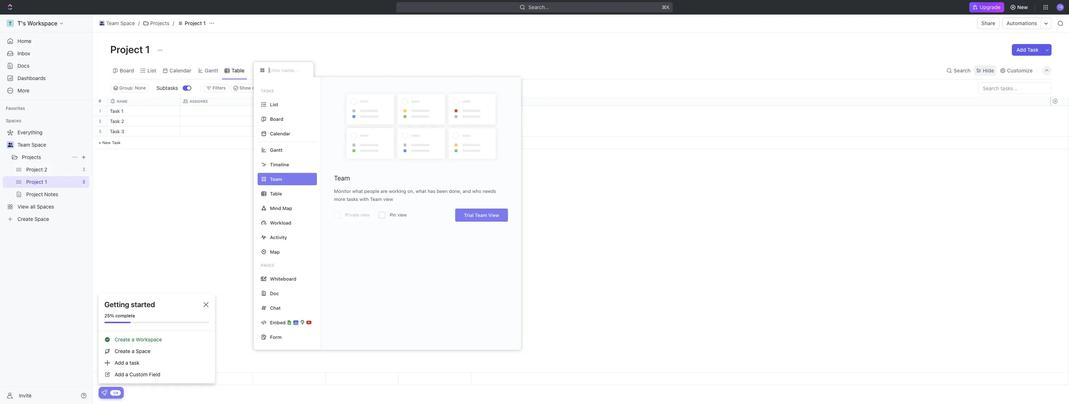 Task type: vqa. For each thing, say whether or not it's contained in the screenshot.
first 'Terry' from the bottom of the page
no



Task type: describe. For each thing, give the bounding box(es) containing it.
form
[[270, 334, 282, 340]]

task 3
[[110, 128, 124, 134]]

row inside grid
[[107, 97, 471, 106]]

to do cell for task 3
[[253, 126, 326, 136]]

do for ‎task 2
[[264, 119, 270, 124]]

private
[[345, 212, 359, 218]]

Search tasks... text field
[[979, 83, 1052, 94]]

timeline
[[270, 161, 289, 167]]

0 vertical spatial space
[[120, 20, 135, 26]]

new for new task
[[102, 140, 111, 145]]

set priority element for 2
[[397, 116, 408, 127]]

new task
[[102, 140, 121, 145]]

press space to select this row. row containing 3
[[93, 126, 107, 136]]

needs
[[483, 188, 496, 194]]

dashboards
[[17, 75, 46, 81]]

view inside monitor what people are working on, what has been done, and who needs more tasks with team view
[[383, 196, 393, 202]]

people
[[364, 188, 379, 194]]

favorites button
[[3, 104, 28, 113]]

list link
[[146, 65, 156, 76]]

docs
[[17, 63, 29, 69]]

0 vertical spatial project 1
[[185, 20, 206, 26]]

monitor
[[334, 188, 351, 194]]

a for space
[[132, 348, 134, 354]]

has
[[428, 188, 436, 194]]

gantt inside 'link'
[[205, 67, 218, 73]]

grid containing ‎task 1
[[93, 97, 1069, 385]]

add a task
[[115, 360, 139, 366]]

gantt link
[[203, 65, 218, 76]]

do for ‎task 1
[[264, 109, 270, 114]]

1 inside 1 2 3
[[99, 108, 101, 113]]

to for task 3
[[257, 129, 263, 134]]

1 horizontal spatial projects link
[[141, 19, 171, 28]]

press space to select this row. row containing 1
[[93, 106, 107, 116]]

1 vertical spatial map
[[270, 249, 280, 255]]

custom
[[130, 371, 148, 377]]

1 horizontal spatial 3
[[121, 128, 124, 134]]

add a custom field
[[115, 371, 160, 377]]

space inside sidebar navigation
[[32, 142, 46, 148]]

activity
[[270, 234, 287, 240]]

subtasks
[[157, 85, 178, 91]]

to for ‎task 1
[[257, 109, 263, 114]]

search button
[[945, 65, 973, 76]]

pin
[[390, 212, 396, 218]]

table link
[[230, 65, 245, 76]]

share button
[[977, 17, 1000, 29]]

0 horizontal spatial projects link
[[22, 151, 69, 163]]

set priority image for 2
[[397, 116, 408, 127]]

upgrade
[[980, 4, 1001, 10]]

0 horizontal spatial list
[[147, 67, 156, 73]]

1 vertical spatial list
[[270, 101, 278, 107]]

create a space
[[115, 348, 150, 354]]

add task button
[[1012, 44, 1043, 56]]

automations button
[[1003, 18, 1041, 29]]

1 horizontal spatial team space link
[[97, 19, 137, 28]]

team inside monitor what people are working on, what has been done, and who needs more tasks with team view
[[370, 196, 382, 202]]

press space to select this row. row containing task 3
[[107, 126, 471, 138]]

and
[[463, 188, 471, 194]]

row group containing 1 2 3
[[93, 106, 107, 149]]

show closed button
[[231, 84, 270, 92]]

hide
[[983, 67, 994, 73]]

onboarding checklist button element
[[102, 390, 107, 396]]

embed
[[270, 319, 286, 325]]

create for create a workspace
[[115, 336, 130, 343]]

monitor what people are working on, what has been done, and who needs more tasks with team view
[[334, 188, 496, 202]]

trial team view
[[464, 212, 499, 218]]

getting
[[104, 300, 129, 309]]

tasks
[[261, 88, 274, 93]]

dashboards link
[[3, 72, 90, 84]]

table inside "link"
[[232, 67, 245, 73]]

a for custom
[[125, 371, 128, 377]]

hide button
[[974, 65, 997, 76]]

closed
[[252, 85, 266, 91]]

subtasks button
[[154, 82, 183, 94]]

2 vertical spatial space
[[136, 348, 150, 354]]

trial
[[464, 212, 474, 218]]

‎task for ‎task 1
[[110, 108, 120, 114]]

show closed
[[240, 85, 266, 91]]

automations
[[1007, 20, 1037, 26]]

team space inside sidebar navigation
[[17, 142, 46, 148]]

invite
[[19, 392, 32, 398]]

0 horizontal spatial project
[[110, 43, 143, 55]]

view button
[[254, 62, 277, 79]]

mind map
[[270, 205, 292, 211]]

been
[[437, 188, 448, 194]]

doc
[[270, 290, 279, 296]]

share
[[982, 20, 996, 26]]

press space to select this row. row containing ‎task 1
[[107, 106, 471, 117]]

home link
[[3, 35, 90, 47]]

Enter name... field
[[268, 67, 308, 74]]

upgrade link
[[970, 2, 1004, 12]]

new button
[[1007, 1, 1033, 13]]

to do for ‎task 2
[[257, 119, 270, 124]]

view for private view
[[361, 212, 370, 218]]

getting started
[[104, 300, 155, 309]]

view for pin view
[[398, 212, 407, 218]]

to do for ‎task 1
[[257, 109, 270, 114]]

1 vertical spatial gantt
[[270, 147, 283, 153]]

are
[[381, 188, 388, 194]]

to for ‎task 2
[[257, 119, 263, 124]]

whiteboard
[[270, 276, 296, 282]]

1 horizontal spatial team space
[[106, 20, 135, 26]]

favorites
[[6, 106, 25, 111]]

working
[[389, 188, 406, 194]]

pin view
[[390, 212, 407, 218]]

a for task
[[125, 360, 128, 366]]

tree inside sidebar navigation
[[3, 127, 90, 225]]

2 for ‎task
[[121, 118, 124, 124]]

add for add a task
[[115, 360, 124, 366]]

private view
[[345, 212, 370, 218]]

task
[[130, 360, 139, 366]]

2 what from the left
[[416, 188, 426, 194]]

0 vertical spatial map
[[282, 205, 292, 211]]

1/4
[[113, 390, 118, 395]]

user group image inside sidebar navigation
[[7, 143, 13, 147]]



Task type: locate. For each thing, give the bounding box(es) containing it.
3
[[121, 128, 124, 134], [99, 129, 101, 134]]

on,
[[408, 188, 414, 194]]

1 horizontal spatial list
[[270, 101, 278, 107]]

‎task
[[110, 108, 120, 114], [110, 118, 120, 124]]

press space to select this row. row
[[93, 106, 107, 116], [107, 106, 471, 117], [93, 116, 107, 126], [107, 116, 471, 127], [93, 126, 107, 136], [107, 126, 471, 138], [107, 373, 471, 385]]

docs link
[[3, 60, 90, 72]]

0 vertical spatial new
[[1018, 4, 1028, 10]]

2 to do cell from the top
[[253, 116, 326, 126]]

team space link
[[97, 19, 137, 28], [17, 139, 88, 151]]

do
[[264, 109, 270, 114], [264, 119, 270, 124], [264, 129, 270, 134]]

calendar
[[170, 67, 191, 73], [270, 130, 290, 136]]

workspace
[[136, 336, 162, 343]]

done,
[[449, 188, 462, 194]]

2 for 1
[[99, 119, 101, 123]]

0 vertical spatial add
[[1017, 47, 1026, 53]]

list up subtasks button
[[147, 67, 156, 73]]

0 vertical spatial projects link
[[141, 19, 171, 28]]

onboarding checklist button image
[[102, 390, 107, 396]]

user group image
[[100, 21, 104, 25], [7, 143, 13, 147]]

a left task
[[125, 360, 128, 366]]

0 vertical spatial to do cell
[[253, 106, 326, 116]]

2 create from the top
[[115, 348, 130, 354]]

1 vertical spatial project
[[110, 43, 143, 55]]

1 horizontal spatial table
[[270, 191, 282, 196]]

a up create a space
[[132, 336, 134, 343]]

1 vertical spatial to
[[257, 119, 263, 124]]

1 vertical spatial to do
[[257, 119, 270, 124]]

0 horizontal spatial space
[[32, 142, 46, 148]]

set priority image
[[397, 106, 408, 117], [397, 116, 408, 127], [397, 127, 408, 138]]

press space to select this row. row containing ‎task 2
[[107, 116, 471, 127]]

0 horizontal spatial what
[[352, 188, 363, 194]]

set priority element
[[397, 106, 408, 117], [397, 116, 408, 127], [397, 127, 408, 138]]

0 vertical spatial create
[[115, 336, 130, 343]]

view button
[[254, 65, 277, 76]]

new
[[1018, 4, 1028, 10], [102, 140, 111, 145]]

team space link inside tree
[[17, 139, 88, 151]]

0 vertical spatial to
[[257, 109, 263, 114]]

0 vertical spatial projects
[[150, 20, 169, 26]]

⌘k
[[662, 4, 670, 10]]

project inside project 1 link
[[185, 20, 202, 26]]

add inside button
[[1017, 47, 1026, 53]]

0 horizontal spatial table
[[232, 67, 245, 73]]

1 vertical spatial project 1
[[110, 43, 152, 55]]

cell
[[180, 106, 253, 116], [326, 106, 399, 116], [180, 116, 253, 126], [326, 116, 399, 126], [180, 126, 253, 136], [326, 126, 399, 136]]

3 set priority element from the top
[[397, 127, 408, 138]]

close image
[[203, 302, 209, 307]]

0 vertical spatial view
[[263, 67, 275, 73]]

add
[[1017, 47, 1026, 53], [115, 360, 124, 366], [115, 371, 124, 377]]

show
[[240, 85, 251, 91]]

projects inside sidebar navigation
[[22, 154, 41, 160]]

create
[[115, 336, 130, 343], [115, 348, 130, 354]]

task inside button
[[1028, 47, 1039, 53]]

2 to from the top
[[257, 119, 263, 124]]

1 vertical spatial to do cell
[[253, 116, 326, 126]]

field
[[149, 371, 160, 377]]

team space
[[106, 20, 135, 26], [17, 142, 46, 148]]

1 what from the left
[[352, 188, 363, 194]]

0 horizontal spatial 3
[[99, 129, 101, 134]]

1 vertical spatial calendar
[[270, 130, 290, 136]]

2 do from the top
[[264, 119, 270, 124]]

task
[[1028, 47, 1039, 53], [110, 128, 120, 134], [112, 140, 121, 145]]

0 vertical spatial task
[[1028, 47, 1039, 53]]

0 horizontal spatial view
[[361, 212, 370, 218]]

add task
[[1017, 47, 1039, 53]]

0 horizontal spatial 2
[[99, 119, 101, 123]]

0 horizontal spatial view
[[263, 67, 275, 73]]

2 vertical spatial to do
[[257, 129, 270, 134]]

2 set priority element from the top
[[397, 116, 408, 127]]

3 left task 3
[[99, 129, 101, 134]]

3 down the ‎task 2
[[121, 128, 124, 134]]

view right pin
[[398, 212, 407, 218]]

0 horizontal spatial map
[[270, 249, 280, 255]]

1 horizontal spatial project 1
[[185, 20, 206, 26]]

sidebar navigation
[[0, 15, 93, 404]]

0 horizontal spatial team space link
[[17, 139, 88, 151]]

2 left the ‎task 2
[[99, 119, 101, 123]]

to
[[257, 109, 263, 114], [257, 119, 263, 124], [257, 129, 263, 134]]

inbox link
[[3, 48, 90, 59]]

1 set priority element from the top
[[397, 106, 408, 117]]

task for add task
[[1028, 47, 1039, 53]]

new down task 3
[[102, 140, 111, 145]]

board link
[[118, 65, 134, 76]]

2 vertical spatial to do cell
[[253, 126, 326, 136]]

mind
[[270, 205, 281, 211]]

1 to do cell from the top
[[253, 106, 326, 116]]

complete
[[115, 313, 135, 318]]

2 vertical spatial add
[[115, 371, 124, 377]]

1 / from the left
[[138, 20, 140, 26]]

1 vertical spatial table
[[270, 191, 282, 196]]

#
[[99, 98, 101, 104]]

1 to do from the top
[[257, 109, 270, 114]]

new for new
[[1018, 4, 1028, 10]]

2 vertical spatial task
[[112, 140, 121, 145]]

create a workspace
[[115, 336, 162, 343]]

1 horizontal spatial view
[[488, 212, 499, 218]]

2 vertical spatial to
[[257, 129, 263, 134]]

3 to from the top
[[257, 129, 263, 134]]

chat
[[270, 305, 281, 311]]

1 vertical spatial do
[[264, 119, 270, 124]]

map down the activity
[[270, 249, 280, 255]]

row group containing ‎task 1
[[107, 106, 471, 149]]

map
[[282, 205, 292, 211], [270, 249, 280, 255]]

gantt
[[205, 67, 218, 73], [270, 147, 283, 153]]

0 horizontal spatial projects
[[22, 154, 41, 160]]

1 horizontal spatial what
[[416, 188, 426, 194]]

what right on,
[[416, 188, 426, 194]]

table up mind
[[270, 191, 282, 196]]

view down are at the left of the page
[[383, 196, 393, 202]]

add left task
[[115, 360, 124, 366]]

spaces
[[6, 118, 21, 123]]

task down the ‎task 2
[[110, 128, 120, 134]]

view right private
[[361, 212, 370, 218]]

with
[[360, 196, 369, 202]]

tree
[[3, 127, 90, 225]]

1 vertical spatial ‎task
[[110, 118, 120, 124]]

more
[[334, 196, 345, 202]]

2 horizontal spatial space
[[136, 348, 150, 354]]

1 horizontal spatial calendar
[[270, 130, 290, 136]]

board
[[120, 67, 134, 73], [270, 116, 283, 122]]

0 horizontal spatial /
[[138, 20, 140, 26]]

table up show
[[232, 67, 245, 73]]

table
[[232, 67, 245, 73], [270, 191, 282, 196]]

2 to do from the top
[[257, 119, 270, 124]]

1 horizontal spatial projects
[[150, 20, 169, 26]]

1 ‎task from the top
[[110, 108, 120, 114]]

0 vertical spatial board
[[120, 67, 134, 73]]

workload
[[270, 220, 291, 225]]

1 vertical spatial create
[[115, 348, 130, 354]]

0 horizontal spatial user group image
[[7, 143, 13, 147]]

a down add a task
[[125, 371, 128, 377]]

tree containing team space
[[3, 127, 90, 225]]

1 vertical spatial projects link
[[22, 151, 69, 163]]

to do
[[257, 109, 270, 114], [257, 119, 270, 124], [257, 129, 270, 134]]

2 horizontal spatial view
[[398, 212, 407, 218]]

task inside press space to select this row. row
[[110, 128, 120, 134]]

set priority image for 1
[[397, 106, 408, 117]]

1 set priority image from the top
[[397, 106, 408, 117]]

calendar link
[[168, 65, 191, 76]]

to do for task 3
[[257, 129, 270, 134]]

a for workspace
[[132, 336, 134, 343]]

0 vertical spatial team space link
[[97, 19, 137, 28]]

0 vertical spatial gantt
[[205, 67, 218, 73]]

1 horizontal spatial 2
[[121, 118, 124, 124]]

3 do from the top
[[264, 129, 270, 134]]

view up closed
[[263, 67, 275, 73]]

customize
[[1007, 67, 1033, 73]]

project 1 link
[[176, 19, 207, 28]]

0 vertical spatial project
[[185, 20, 202, 26]]

1 vertical spatial user group image
[[7, 143, 13, 147]]

view down needs
[[488, 212, 499, 218]]

0 vertical spatial table
[[232, 67, 245, 73]]

0 horizontal spatial calendar
[[170, 67, 191, 73]]

create up add a task
[[115, 348, 130, 354]]

1 horizontal spatial project
[[185, 20, 202, 26]]

25%
[[104, 313, 114, 318]]

0 vertical spatial do
[[264, 109, 270, 114]]

what
[[352, 188, 363, 194], [416, 188, 426, 194]]

1 horizontal spatial board
[[270, 116, 283, 122]]

1 create from the top
[[115, 336, 130, 343]]

to do cell
[[253, 106, 326, 116], [253, 116, 326, 126], [253, 126, 326, 136]]

gantt up timeline at the left top
[[270, 147, 283, 153]]

map right mind
[[282, 205, 292, 211]]

task down task 3
[[112, 140, 121, 145]]

new up automations
[[1018, 4, 1028, 10]]

0 vertical spatial list
[[147, 67, 156, 73]]

who
[[472, 188, 482, 194]]

3 to do from the top
[[257, 129, 270, 134]]

create up create a space
[[115, 336, 130, 343]]

3 set priority image from the top
[[397, 127, 408, 138]]

0 horizontal spatial team space
[[17, 142, 46, 148]]

1 vertical spatial team space link
[[17, 139, 88, 151]]

1 horizontal spatial space
[[120, 20, 135, 26]]

grid
[[93, 97, 1069, 385]]

0 vertical spatial calendar
[[170, 67, 191, 73]]

0 horizontal spatial board
[[120, 67, 134, 73]]

2 ‎task from the top
[[110, 118, 120, 124]]

space
[[120, 20, 135, 26], [32, 142, 46, 148], [136, 348, 150, 354]]

set priority element for 3
[[397, 127, 408, 138]]

home
[[17, 38, 31, 44]]

1 vertical spatial new
[[102, 140, 111, 145]]

add up customize
[[1017, 47, 1026, 53]]

press space to select this row. row containing 2
[[93, 116, 107, 126]]

1 horizontal spatial new
[[1018, 4, 1028, 10]]

pages
[[261, 263, 274, 268]]

1 to from the top
[[257, 109, 263, 114]]

board left 'list' link at the top left of page
[[120, 67, 134, 73]]

1 vertical spatial add
[[115, 360, 124, 366]]

1 vertical spatial team space
[[17, 142, 46, 148]]

1 horizontal spatial view
[[383, 196, 393, 202]]

0 horizontal spatial new
[[102, 140, 111, 145]]

board down the tasks
[[270, 116, 283, 122]]

‎task down ‎task 1
[[110, 118, 120, 124]]

‎task up the ‎task 2
[[110, 108, 120, 114]]

‎task 2
[[110, 118, 124, 124]]

what up tasks
[[352, 188, 363, 194]]

view inside button
[[263, 67, 275, 73]]

started
[[131, 300, 155, 309]]

add down add a task
[[115, 371, 124, 377]]

1 vertical spatial task
[[110, 128, 120, 134]]

1 horizontal spatial /
[[173, 20, 174, 26]]

0 vertical spatial to do
[[257, 109, 270, 114]]

0 horizontal spatial gantt
[[205, 67, 218, 73]]

calendar up timeline at the left top
[[270, 130, 290, 136]]

‎task for ‎task 2
[[110, 118, 120, 124]]

2 set priority image from the top
[[397, 116, 408, 127]]

create for create a space
[[115, 348, 130, 354]]

add for add task
[[1017, 47, 1026, 53]]

2 inside 1 2 3
[[99, 119, 101, 123]]

/
[[138, 20, 140, 26], [173, 20, 174, 26]]

row
[[107, 97, 471, 106]]

1 do from the top
[[264, 109, 270, 114]]

view
[[383, 196, 393, 202], [361, 212, 370, 218], [398, 212, 407, 218]]

new inside grid
[[102, 140, 111, 145]]

project 1
[[185, 20, 206, 26], [110, 43, 152, 55]]

new inside "button"
[[1018, 4, 1028, 10]]

0 vertical spatial ‎task
[[110, 108, 120, 114]]

2 / from the left
[[173, 20, 174, 26]]

25% complete
[[104, 313, 135, 318]]

do for task 3
[[264, 129, 270, 134]]

view
[[263, 67, 275, 73], [488, 212, 499, 218]]

1 vertical spatial view
[[488, 212, 499, 218]]

to do cell for ‎task 2
[[253, 116, 326, 126]]

set priority image for 3
[[397, 127, 408, 138]]

1 2 3
[[99, 108, 101, 134]]

0 vertical spatial user group image
[[100, 21, 104, 25]]

‎task 1
[[110, 108, 123, 114]]

list down the tasks
[[270, 101, 278, 107]]

set priority element for 1
[[397, 106, 408, 117]]

search...
[[529, 4, 549, 10]]

row group
[[93, 106, 107, 149], [107, 106, 471, 149], [1051, 106, 1069, 149], [1051, 373, 1069, 385]]

calendar up subtasks button
[[170, 67, 191, 73]]

a up task
[[132, 348, 134, 354]]

1 horizontal spatial user group image
[[100, 21, 104, 25]]

search
[[954, 67, 971, 73]]

1 vertical spatial projects
[[22, 154, 41, 160]]

inbox
[[17, 50, 30, 56]]

tasks
[[347, 196, 358, 202]]

1 horizontal spatial map
[[282, 205, 292, 211]]

gantt left table "link"
[[205, 67, 218, 73]]

1 vertical spatial board
[[270, 116, 283, 122]]

add for add a custom field
[[115, 371, 124, 377]]

projects link
[[141, 19, 171, 28], [22, 151, 69, 163]]

customize button
[[998, 65, 1035, 76]]

1 horizontal spatial gantt
[[270, 147, 283, 153]]

2 vertical spatial do
[[264, 129, 270, 134]]

to do cell for ‎task 1
[[253, 106, 326, 116]]

0 vertical spatial team space
[[106, 20, 135, 26]]

project
[[185, 20, 202, 26], [110, 43, 143, 55]]

task for new task
[[112, 140, 121, 145]]

task up customize
[[1028, 47, 1039, 53]]

0 horizontal spatial project 1
[[110, 43, 152, 55]]

team inside tree
[[17, 142, 30, 148]]

1 vertical spatial space
[[32, 142, 46, 148]]

2 up task 3
[[121, 118, 124, 124]]

list
[[147, 67, 156, 73], [270, 101, 278, 107]]

3 to do cell from the top
[[253, 126, 326, 136]]



